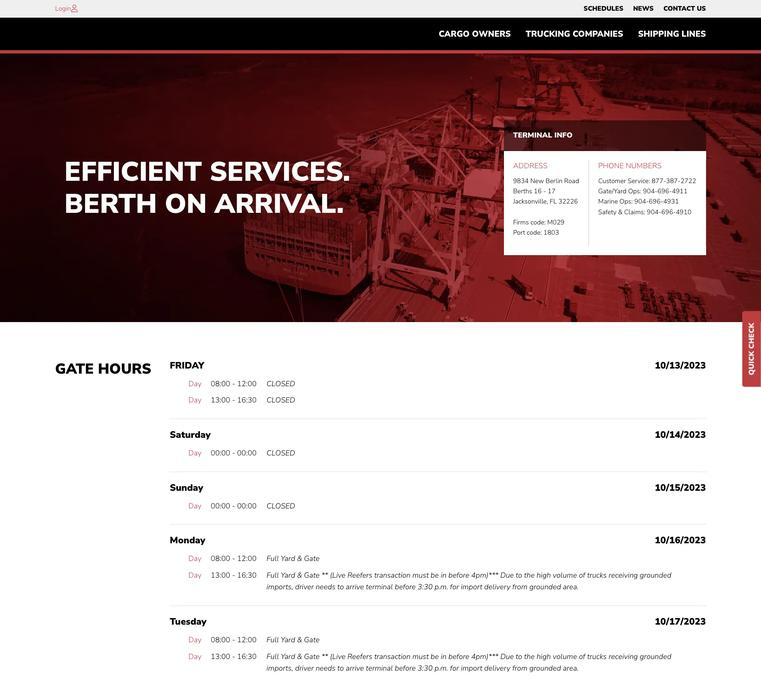 Task type: vqa. For each thing, say whether or not it's contained in the screenshot.
the Ops: to the bottom
yes



Task type: describe. For each thing, give the bounding box(es) containing it.
on
[[165, 186, 207, 222]]

hours
[[98, 360, 151, 379]]

safety
[[599, 208, 617, 217]]

08:00 - 12:00 for friday
[[211, 379, 257, 389]]

10/15/2023
[[655, 482, 707, 494]]

13:00 for friday
[[211, 396, 230, 406]]

full yard & gate ** (live reefers transaction must be in before 4pm)*** due to the high volume of trucks receiving grounded imports, driver needs to arrive terminal before 3:30 p.m. for import delivery from grounded area. for 10/17/2023
[[267, 652, 672, 674]]

16:30 for monday
[[237, 571, 257, 581]]

1 vertical spatial 904-
[[635, 197, 649, 206]]

32226
[[559, 197, 579, 206]]

new
[[531, 177, 544, 185]]

gate/yard
[[599, 187, 627, 196]]

12:00 for monday
[[237, 554, 257, 565]]

friday
[[170, 360, 204, 372]]

trucking
[[526, 28, 571, 40]]

fl
[[550, 197, 557, 206]]

efficient services. berth on arrival.
[[64, 153, 351, 222]]

efficient
[[64, 153, 202, 190]]

4pm)*** for 10/16/2023
[[472, 571, 499, 581]]

2722
[[681, 177, 697, 185]]

0 vertical spatial ops:
[[629, 187, 642, 196]]

contact us link
[[664, 2, 707, 15]]

shipping
[[639, 28, 680, 40]]

08:00 - 12:00 for monday
[[211, 554, 257, 565]]

10/13/2023
[[655, 360, 707, 372]]

schedules
[[584, 4, 624, 13]]

menu bar containing cargo owners
[[432, 25, 714, 43]]

1 day from the top
[[189, 379, 202, 389]]

lines
[[682, 28, 707, 40]]

of for 10/17/2023
[[579, 652, 586, 662]]

the for 10/16/2023
[[525, 571, 535, 581]]

phone numbers
[[599, 161, 662, 171]]

0 vertical spatial code:
[[531, 218, 546, 227]]

driver for monday
[[295, 583, 314, 593]]

sunday
[[170, 482, 203, 494]]

2 yard from the top
[[281, 571, 295, 581]]

0 vertical spatial 696-
[[658, 187, 673, 196]]

transaction for monday
[[375, 571, 411, 581]]

cargo
[[439, 28, 470, 40]]

0 vertical spatial 904-
[[644, 187, 658, 196]]

cargo owners
[[439, 28, 511, 40]]

due for 10/17/2023
[[501, 652, 514, 662]]

12:00 for tuesday
[[237, 636, 257, 646]]

trucks for 10/17/2023
[[588, 652, 607, 662]]

3 yard from the top
[[281, 636, 295, 646]]

quick check
[[747, 323, 758, 375]]

jacksonville,
[[514, 197, 549, 206]]

receiving for 10/17/2023
[[609, 652, 638, 662]]

needs for tuesday
[[316, 664, 336, 674]]

import for 10/16/2023
[[461, 583, 483, 593]]

be for 10/16/2023
[[431, 571, 439, 581]]

in for 10/16/2023
[[441, 571, 447, 581]]

from for 10/17/2023
[[513, 664, 528, 674]]

numbers
[[626, 161, 662, 171]]

imports, for monday
[[267, 583, 293, 593]]

16:30 for friday
[[237, 396, 257, 406]]

owners
[[472, 28, 511, 40]]

imports, for tuesday
[[267, 664, 293, 674]]

firms
[[514, 218, 529, 227]]

customer
[[599, 177, 627, 185]]

gate hours
[[55, 360, 151, 379]]

12:00 for friday
[[237, 379, 257, 389]]

closed for sunday
[[267, 501, 295, 512]]

for for 10/17/2023
[[450, 664, 459, 674]]

2 vertical spatial 696-
[[662, 208, 676, 217]]

phone
[[599, 161, 624, 171]]

p.m. for 10/16/2023
[[435, 583, 449, 593]]

shipping lines link
[[631, 25, 714, 43]]

claims:
[[625, 208, 646, 217]]

quick
[[747, 351, 758, 375]]

news link
[[634, 2, 654, 15]]

4 day from the top
[[189, 501, 202, 512]]

2 closed from the top
[[267, 396, 295, 406]]

berlin
[[546, 177, 563, 185]]

login
[[55, 4, 71, 13]]

address
[[514, 161, 548, 171]]

08:00 for tuesday
[[211, 636, 230, 646]]

firms code:  m029 port code:  1803
[[514, 218, 565, 238]]

** for monday
[[322, 571, 328, 581]]

trucking companies link
[[519, 25, 631, 43]]

service:
[[628, 177, 651, 185]]

- inside 9834 new berlin road berths 16 - 17 jacksonville, fl 32226
[[544, 187, 547, 196]]

volume for 10/16/2023
[[553, 571, 578, 581]]

1 vertical spatial code:
[[527, 229, 542, 238]]

area. for 10/17/2023
[[563, 664, 579, 674]]

delivery for 10/16/2023
[[485, 583, 511, 593]]

8 day from the top
[[189, 652, 202, 662]]

volume for 10/17/2023
[[553, 652, 578, 662]]

1 full from the top
[[267, 554, 279, 565]]

1803
[[544, 229, 560, 238]]

08:00 - 12:00 for tuesday
[[211, 636, 257, 646]]

delivery for 10/17/2023
[[485, 664, 511, 674]]

user image
[[71, 5, 78, 12]]

4931
[[664, 197, 680, 206]]

3 day from the top
[[189, 449, 202, 459]]

10/16/2023
[[655, 535, 707, 547]]

terminal for tuesday
[[366, 664, 393, 674]]

login link
[[55, 4, 71, 13]]

customer service: 877-387-2722 gate/yard ops: 904-696-4911 marine ops: 904-696-4931 safety & claims: 904-696-4910
[[599, 177, 697, 217]]

1 vertical spatial ops:
[[620, 197, 633, 206]]

08:00 for monday
[[211, 554, 230, 565]]

(live for tuesday
[[330, 652, 346, 662]]

full yard & gate ** (live reefers transaction must be in before 4pm)*** due to the high volume of trucks receiving grounded imports, driver needs to arrive terminal before 3:30 p.m. for import delivery from grounded area. for 10/16/2023
[[267, 571, 672, 593]]

10/14/2023
[[655, 429, 707, 442]]

tuesday
[[170, 616, 207, 629]]

10/17/2023
[[655, 616, 707, 629]]

must for monday
[[413, 571, 429, 581]]

3:30 for tuesday
[[418, 664, 433, 674]]

arrive for tuesday
[[346, 664, 364, 674]]

6 day from the top
[[189, 571, 202, 581]]

9834
[[514, 177, 529, 185]]

the for 10/17/2023
[[525, 652, 535, 662]]

17
[[548, 187, 556, 196]]

marine
[[599, 197, 618, 206]]

for for 10/16/2023
[[450, 583, 459, 593]]

13:00 - 16:30 for monday
[[211, 571, 257, 581]]



Task type: locate. For each thing, give the bounding box(es) containing it.
0 vertical spatial the
[[525, 571, 535, 581]]

m029
[[548, 218, 565, 227]]

reefers for tuesday
[[348, 652, 373, 662]]

contact
[[664, 4, 696, 13]]

0 vertical spatial for
[[450, 583, 459, 593]]

4 full from the top
[[267, 652, 279, 662]]

3 08:00 from the top
[[211, 636, 230, 646]]

12:00
[[237, 379, 257, 389], [237, 554, 257, 565], [237, 636, 257, 646]]

0 vertical spatial driver
[[295, 583, 314, 593]]

08:00 for friday
[[211, 379, 230, 389]]

1 delivery from the top
[[485, 583, 511, 593]]

0 vertical spatial 13:00 - 16:30
[[211, 396, 257, 406]]

0 vertical spatial area.
[[563, 583, 579, 593]]

00:00 - 00:00 for sunday
[[211, 501, 257, 512]]

1 4pm)*** from the top
[[472, 571, 499, 581]]

contact us
[[664, 4, 707, 13]]

from for 10/16/2023
[[513, 583, 528, 593]]

2 receiving from the top
[[609, 652, 638, 662]]

0 vertical spatial imports,
[[267, 583, 293, 593]]

1 16:30 from the top
[[237, 396, 257, 406]]

1 vertical spatial must
[[413, 652, 429, 662]]

1 13:00 from the top
[[211, 396, 230, 406]]

**
[[322, 571, 328, 581], [322, 652, 328, 662]]

&
[[619, 208, 623, 217], [297, 554, 302, 565], [297, 571, 302, 581], [297, 636, 302, 646], [297, 652, 302, 662]]

1 3:30 from the top
[[418, 583, 433, 593]]

2 08:00 - 12:00 from the top
[[211, 554, 257, 565]]

high for 10/16/2023
[[537, 571, 551, 581]]

1 vertical spatial reefers
[[348, 652, 373, 662]]

due for 10/16/2023
[[501, 571, 514, 581]]

2 vertical spatial 12:00
[[237, 636, 257, 646]]

0 vertical spatial transaction
[[375, 571, 411, 581]]

13:00 - 16:30 for friday
[[211, 396, 257, 406]]

0 vertical spatial 08:00 - 12:00
[[211, 379, 257, 389]]

2 needs from the top
[[316, 664, 336, 674]]

1 ** from the top
[[322, 571, 328, 581]]

1 vertical spatial 13:00 - 16:30
[[211, 571, 257, 581]]

2 08:00 from the top
[[211, 554, 230, 565]]

1 vertical spatial trucks
[[588, 652, 607, 662]]

904- down 877-
[[644, 187, 658, 196]]

2 high from the top
[[537, 652, 551, 662]]

closed for friday
[[267, 379, 295, 389]]

1 in from the top
[[441, 571, 447, 581]]

1 vertical spatial 696-
[[649, 197, 664, 206]]

4pm)*** for 10/17/2023
[[472, 652, 499, 662]]

13:00 - 16:30
[[211, 396, 257, 406], [211, 571, 257, 581], [211, 652, 257, 662]]

1 for from the top
[[450, 583, 459, 593]]

2 imports, from the top
[[267, 664, 293, 674]]

3 13:00 - 16:30 from the top
[[211, 652, 257, 662]]

0 vertical spatial trucks
[[588, 571, 607, 581]]

1 13:00 - 16:30 from the top
[[211, 396, 257, 406]]

ops:
[[629, 187, 642, 196], [620, 197, 633, 206]]

the
[[525, 571, 535, 581], [525, 652, 535, 662]]

2 from from the top
[[513, 664, 528, 674]]

1 reefers from the top
[[348, 571, 373, 581]]

1 vertical spatial 4pm)***
[[472, 652, 499, 662]]

berth
[[64, 186, 157, 222]]

trucks for 10/16/2023
[[588, 571, 607, 581]]

high
[[537, 571, 551, 581], [537, 652, 551, 662]]

16:30
[[237, 396, 257, 406], [237, 571, 257, 581], [237, 652, 257, 662]]

1 vertical spatial in
[[441, 652, 447, 662]]

3 12:00 from the top
[[237, 636, 257, 646]]

companies
[[573, 28, 624, 40]]

13:00 for tuesday
[[211, 652, 230, 662]]

1 volume from the top
[[553, 571, 578, 581]]

1 vertical spatial 12:00
[[237, 554, 257, 565]]

must
[[413, 571, 429, 581], [413, 652, 429, 662]]

2 vertical spatial 08:00
[[211, 636, 230, 646]]

1 vertical spatial delivery
[[485, 664, 511, 674]]

reefers
[[348, 571, 373, 581], [348, 652, 373, 662]]

904- right claims:
[[648, 208, 662, 217]]

16
[[534, 187, 542, 196]]

1 needs from the top
[[316, 583, 336, 593]]

0 vertical spatial of
[[579, 571, 586, 581]]

-
[[544, 187, 547, 196], [232, 379, 235, 389], [232, 396, 235, 406], [232, 449, 235, 459], [232, 501, 235, 512], [232, 554, 235, 565], [232, 571, 235, 581], [232, 636, 235, 646], [232, 652, 235, 662]]

0 vertical spatial 3:30
[[418, 583, 433, 593]]

1 vertical spatial due
[[501, 652, 514, 662]]

2 area. from the top
[[563, 664, 579, 674]]

1 00:00 - 00:00 from the top
[[211, 449, 257, 459]]

from
[[513, 583, 528, 593], [513, 664, 528, 674]]

needs for monday
[[316, 583, 336, 593]]

must for tuesday
[[413, 652, 429, 662]]

0 vertical spatial 12:00
[[237, 379, 257, 389]]

quick check link
[[743, 311, 762, 387]]

terminal
[[366, 583, 393, 593], [366, 664, 393, 674]]

2 16:30 from the top
[[237, 571, 257, 581]]

2 must from the top
[[413, 652, 429, 662]]

driver
[[295, 583, 314, 593], [295, 664, 314, 674]]

1 vertical spatial import
[[461, 664, 483, 674]]

1 due from the top
[[501, 571, 514, 581]]

1 vertical spatial 3:30
[[418, 664, 433, 674]]

1 vertical spatial transaction
[[375, 652, 411, 662]]

full yard & gate for monday
[[267, 554, 320, 565]]

2 13:00 - 16:30 from the top
[[211, 571, 257, 581]]

code: up the '1803'
[[531, 218, 546, 227]]

2 due from the top
[[501, 652, 514, 662]]

1 import from the top
[[461, 583, 483, 593]]

3 full from the top
[[267, 636, 279, 646]]

3 closed from the top
[[267, 449, 295, 459]]

menu bar down schedules link
[[432, 25, 714, 43]]

1 vertical spatial 00:00 - 00:00
[[211, 501, 257, 512]]

terminal for monday
[[366, 583, 393, 593]]

area. for 10/16/2023
[[563, 583, 579, 593]]

info
[[555, 130, 573, 141]]

volume
[[553, 571, 578, 581], [553, 652, 578, 662]]

(live for monday
[[330, 571, 346, 581]]

1 vertical spatial 08:00
[[211, 554, 230, 565]]

road
[[565, 177, 580, 185]]

yard
[[281, 554, 295, 565], [281, 571, 295, 581], [281, 636, 295, 646], [281, 652, 295, 662]]

00:00 - 00:00
[[211, 449, 257, 459], [211, 501, 257, 512]]

imports,
[[267, 583, 293, 593], [267, 664, 293, 674]]

387-
[[667, 177, 681, 185]]

1 (live from the top
[[330, 571, 346, 581]]

receiving
[[609, 571, 638, 581], [609, 652, 638, 662]]

2 import from the top
[[461, 664, 483, 674]]

1 receiving from the top
[[609, 571, 638, 581]]

1 vertical spatial needs
[[316, 664, 336, 674]]

904-
[[644, 187, 658, 196], [635, 197, 649, 206], [648, 208, 662, 217]]

1 08:00 - 12:00 from the top
[[211, 379, 257, 389]]

0 vertical spatial 08:00
[[211, 379, 230, 389]]

1 p.m. from the top
[[435, 583, 449, 593]]

1 vertical spatial full yard & gate
[[267, 636, 320, 646]]

9834 new berlin road berths 16 - 17 jacksonville, fl 32226
[[514, 177, 580, 206]]

696-
[[658, 187, 673, 196], [649, 197, 664, 206], [662, 208, 676, 217]]

2 volume from the top
[[553, 652, 578, 662]]

0 vertical spatial terminal
[[366, 583, 393, 593]]

0 vertical spatial be
[[431, 571, 439, 581]]

1 closed from the top
[[267, 379, 295, 389]]

4911
[[673, 187, 688, 196]]

1 vertical spatial high
[[537, 652, 551, 662]]

grounded
[[640, 571, 672, 581], [530, 583, 562, 593], [640, 652, 672, 662], [530, 664, 562, 674]]

0 vertical spatial menu bar
[[579, 2, 711, 15]]

for
[[450, 583, 459, 593], [450, 664, 459, 674]]

import for 10/17/2023
[[461, 664, 483, 674]]

877-
[[652, 177, 667, 185]]

2 4pm)*** from the top
[[472, 652, 499, 662]]

3 13:00 from the top
[[211, 652, 230, 662]]

1 vertical spatial from
[[513, 664, 528, 674]]

port
[[514, 229, 526, 238]]

cargo owners link
[[432, 25, 519, 43]]

2 transaction from the top
[[375, 652, 411, 662]]

0 vertical spatial delivery
[[485, 583, 511, 593]]

4910
[[676, 208, 692, 217]]

full yard & gate ** (live reefers transaction must be in before 4pm)*** due to the high volume of trucks receiving grounded imports, driver needs to arrive terminal before 3:30 p.m. for import delivery from grounded area.
[[267, 571, 672, 593], [267, 652, 672, 674]]

transaction for tuesday
[[375, 652, 411, 662]]

1 vertical spatial driver
[[295, 664, 314, 674]]

2 for from the top
[[450, 664, 459, 674]]

2 12:00 from the top
[[237, 554, 257, 565]]

2 3:30 from the top
[[418, 664, 433, 674]]

monday
[[170, 535, 206, 547]]

code: right the port
[[527, 229, 542, 238]]

2 vertical spatial 904-
[[648, 208, 662, 217]]

1 yard from the top
[[281, 554, 295, 565]]

p.m. for 10/17/2023
[[435, 664, 449, 674]]

1 vertical spatial 16:30
[[237, 571, 257, 581]]

ops: down service:
[[629, 187, 642, 196]]

0 vertical spatial 00:00 - 00:00
[[211, 449, 257, 459]]

0 vertical spatial receiving
[[609, 571, 638, 581]]

2 of from the top
[[579, 652, 586, 662]]

1 trucks from the top
[[588, 571, 607, 581]]

1 vertical spatial for
[[450, 664, 459, 674]]

to
[[516, 571, 523, 581], [338, 583, 344, 593], [516, 652, 523, 662], [338, 664, 344, 674]]

0 vertical spatial must
[[413, 571, 429, 581]]

check
[[747, 323, 758, 349]]

1 high from the top
[[537, 571, 551, 581]]

high for 10/17/2023
[[537, 652, 551, 662]]

terminal
[[514, 130, 553, 141]]

7 day from the top
[[189, 636, 202, 646]]

2 full yard & gate ** (live reefers transaction must be in before 4pm)*** due to the high volume of trucks receiving grounded imports, driver needs to arrive terminal before 3:30 p.m. for import delivery from grounded area. from the top
[[267, 652, 672, 674]]

1 vertical spatial of
[[579, 652, 586, 662]]

2 00:00 - 00:00 from the top
[[211, 501, 257, 512]]

1 vertical spatial 08:00 - 12:00
[[211, 554, 257, 565]]

1 08:00 from the top
[[211, 379, 230, 389]]

2 vertical spatial 16:30
[[237, 652, 257, 662]]

1 terminal from the top
[[366, 583, 393, 593]]

1 vertical spatial 13:00
[[211, 571, 230, 581]]

1 12:00 from the top
[[237, 379, 257, 389]]

arrive for monday
[[346, 583, 364, 593]]

00:00 - 00:00 for saturday
[[211, 449, 257, 459]]

trucks
[[588, 571, 607, 581], [588, 652, 607, 662]]

2 driver from the top
[[295, 664, 314, 674]]

0 vertical spatial due
[[501, 571, 514, 581]]

2 terminal from the top
[[366, 664, 393, 674]]

2 p.m. from the top
[[435, 664, 449, 674]]

2 13:00 from the top
[[211, 571, 230, 581]]

0 vertical spatial arrive
[[346, 583, 364, 593]]

be for 10/17/2023
[[431, 652, 439, 662]]

3 16:30 from the top
[[237, 652, 257, 662]]

13:00 for monday
[[211, 571, 230, 581]]

1 vertical spatial (live
[[330, 652, 346, 662]]

0 vertical spatial (live
[[330, 571, 346, 581]]

terminal info
[[514, 130, 573, 141]]

code:
[[531, 218, 546, 227], [527, 229, 542, 238]]

1 must from the top
[[413, 571, 429, 581]]

1 vertical spatial imports,
[[267, 664, 293, 674]]

delivery
[[485, 583, 511, 593], [485, 664, 511, 674]]

1 vertical spatial **
[[322, 652, 328, 662]]

0 vertical spatial 4pm)***
[[472, 571, 499, 581]]

1 be from the top
[[431, 571, 439, 581]]

saturday
[[170, 429, 211, 442]]

receiving for 10/16/2023
[[609, 571, 638, 581]]

arrival.
[[215, 186, 344, 222]]

ops: up claims:
[[620, 197, 633, 206]]

0 vertical spatial 13:00
[[211, 396, 230, 406]]

** for tuesday
[[322, 652, 328, 662]]

1 vertical spatial menu bar
[[432, 25, 714, 43]]

0 vertical spatial volume
[[553, 571, 578, 581]]

3:30
[[418, 583, 433, 593], [418, 664, 433, 674]]

menu bar up shipping
[[579, 2, 711, 15]]

shipping lines
[[639, 28, 707, 40]]

16:30 for tuesday
[[237, 652, 257, 662]]

2 vertical spatial 08:00 - 12:00
[[211, 636, 257, 646]]

1 vertical spatial the
[[525, 652, 535, 662]]

2 vertical spatial 13:00
[[211, 652, 230, 662]]

0 vertical spatial 16:30
[[237, 396, 257, 406]]

2 be from the top
[[431, 652, 439, 662]]

1 the from the top
[[525, 571, 535, 581]]

2 full from the top
[[267, 571, 279, 581]]

13:00 - 16:30 for tuesday
[[211, 652, 257, 662]]

in
[[441, 571, 447, 581], [441, 652, 447, 662]]

1 driver from the top
[[295, 583, 314, 593]]

1 vertical spatial full yard & gate ** (live reefers transaction must be in before 4pm)*** due to the high volume of trucks receiving grounded imports, driver needs to arrive terminal before 3:30 p.m. for import delivery from grounded area.
[[267, 652, 672, 674]]

2 full yard & gate from the top
[[267, 636, 320, 646]]

0 vertical spatial high
[[537, 571, 551, 581]]

1 full yard & gate ** (live reefers transaction must be in before 4pm)*** due to the high volume of trucks receiving grounded imports, driver needs to arrive terminal before 3:30 p.m. for import delivery from grounded area. from the top
[[267, 571, 672, 593]]

1 vertical spatial be
[[431, 652, 439, 662]]

2 day from the top
[[189, 396, 202, 406]]

2 vertical spatial 13:00 - 16:30
[[211, 652, 257, 662]]

0 vertical spatial full yard & gate ** (live reefers transaction must be in before 4pm)*** due to the high volume of trucks receiving grounded imports, driver needs to arrive terminal before 3:30 p.m. for import delivery from grounded area.
[[267, 571, 672, 593]]

gate
[[55, 360, 94, 379], [304, 554, 320, 565], [304, 571, 320, 581], [304, 636, 320, 646], [304, 652, 320, 662]]

4 closed from the top
[[267, 501, 295, 512]]

& inside customer service: 877-387-2722 gate/yard ops: 904-696-4911 marine ops: 904-696-4931 safety & claims: 904-696-4910
[[619, 208, 623, 217]]

news
[[634, 4, 654, 13]]

1 area. from the top
[[563, 583, 579, 593]]

4 yard from the top
[[281, 652, 295, 662]]

p.m.
[[435, 583, 449, 593], [435, 664, 449, 674]]

services.
[[210, 153, 351, 190]]

0 vertical spatial **
[[322, 571, 328, 581]]

reefers for monday
[[348, 571, 373, 581]]

1 vertical spatial area.
[[563, 664, 579, 674]]

of for 10/16/2023
[[579, 571, 586, 581]]

due
[[501, 571, 514, 581], [501, 652, 514, 662]]

2 delivery from the top
[[485, 664, 511, 674]]

0 vertical spatial full yard & gate
[[267, 554, 320, 565]]

0 vertical spatial from
[[513, 583, 528, 593]]

day
[[189, 379, 202, 389], [189, 396, 202, 406], [189, 449, 202, 459], [189, 501, 202, 512], [189, 554, 202, 565], [189, 571, 202, 581], [189, 636, 202, 646], [189, 652, 202, 662]]

full yard & gate for tuesday
[[267, 636, 320, 646]]

1 vertical spatial p.m.
[[435, 664, 449, 674]]

3:30 for monday
[[418, 583, 433, 593]]

1 full yard & gate from the top
[[267, 554, 320, 565]]

2 in from the top
[[441, 652, 447, 662]]

1 vertical spatial terminal
[[366, 664, 393, 674]]

2 ** from the top
[[322, 652, 328, 662]]

3 08:00 - 12:00 from the top
[[211, 636, 257, 646]]

2 the from the top
[[525, 652, 535, 662]]

closed for saturday
[[267, 449, 295, 459]]

be
[[431, 571, 439, 581], [431, 652, 439, 662]]

menu bar containing schedules
[[579, 2, 711, 15]]

0 vertical spatial import
[[461, 583, 483, 593]]

trucking companies
[[526, 28, 624, 40]]

0 vertical spatial in
[[441, 571, 447, 581]]

driver for tuesday
[[295, 664, 314, 674]]

2 (live from the top
[[330, 652, 346, 662]]

1 arrive from the top
[[346, 583, 364, 593]]

1 from from the top
[[513, 583, 528, 593]]

4pm)***
[[472, 571, 499, 581], [472, 652, 499, 662]]

1 vertical spatial receiving
[[609, 652, 638, 662]]

berths
[[514, 187, 533, 196]]

in for 10/17/2023
[[441, 652, 447, 662]]

0 vertical spatial needs
[[316, 583, 336, 593]]

1 vertical spatial arrive
[[346, 664, 364, 674]]

5 day from the top
[[189, 554, 202, 565]]

1 imports, from the top
[[267, 583, 293, 593]]

2 arrive from the top
[[346, 664, 364, 674]]

0 vertical spatial p.m.
[[435, 583, 449, 593]]

0 vertical spatial reefers
[[348, 571, 373, 581]]

08:00
[[211, 379, 230, 389], [211, 554, 230, 565], [211, 636, 230, 646]]

904- up claims:
[[635, 197, 649, 206]]

menu bar
[[579, 2, 711, 15], [432, 25, 714, 43]]

schedules link
[[584, 2, 624, 15]]

2 trucks from the top
[[588, 652, 607, 662]]

us
[[697, 4, 707, 13]]

2 reefers from the top
[[348, 652, 373, 662]]

import
[[461, 583, 483, 593], [461, 664, 483, 674]]

08:00 - 12:00
[[211, 379, 257, 389], [211, 554, 257, 565], [211, 636, 257, 646]]

1 transaction from the top
[[375, 571, 411, 581]]

1 of from the top
[[579, 571, 586, 581]]

1 vertical spatial volume
[[553, 652, 578, 662]]



